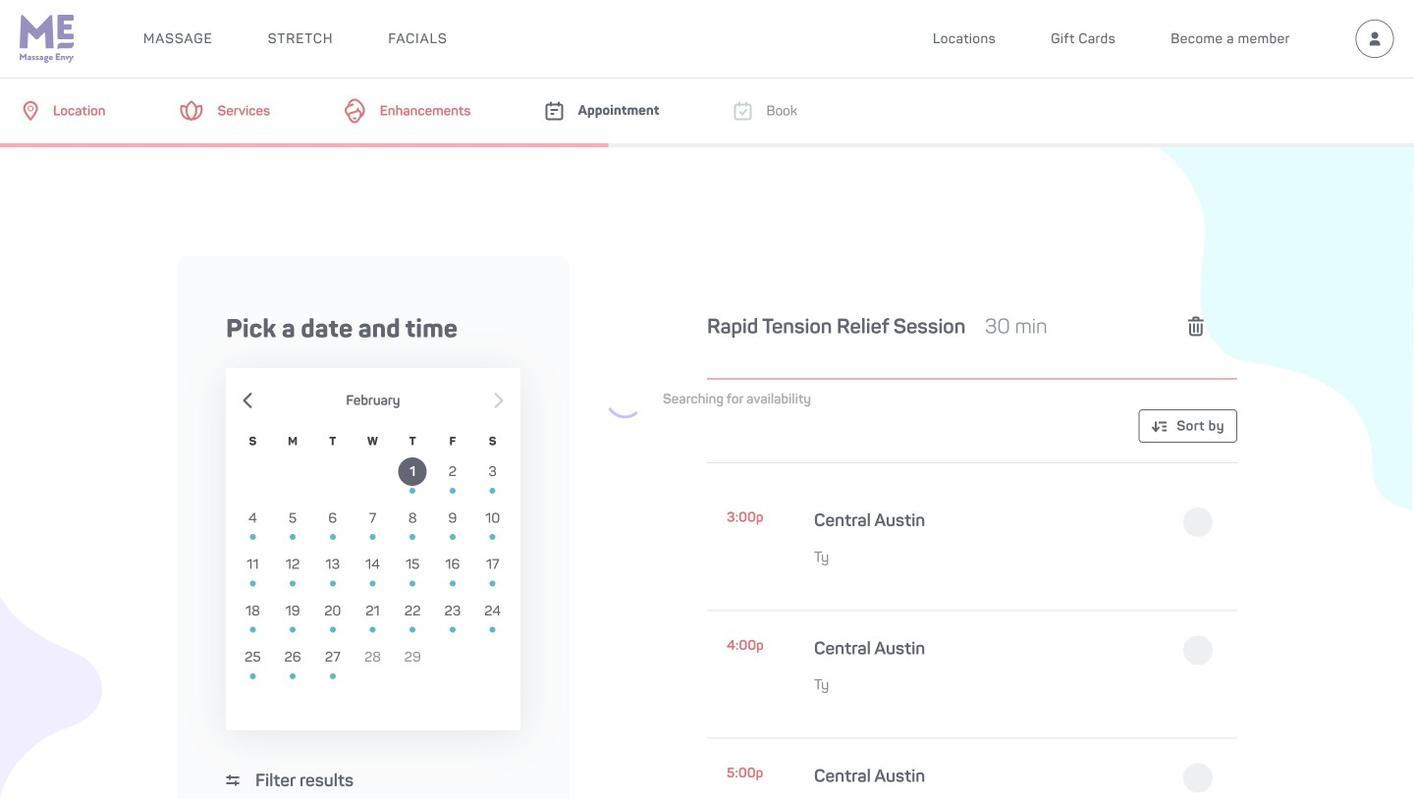 Task type: describe. For each thing, give the bounding box(es) containing it.
saturday element
[[473, 432, 513, 453]]

wednesday element
[[353, 432, 393, 453]]

massage envy logo image
[[20, 15, 75, 63]]

nav login icon image
[[1356, 19, 1395, 58]]

4 row from the top
[[233, 593, 513, 639]]

3 row from the top
[[233, 546, 513, 593]]

sunday element
[[233, 432, 273, 453]]



Task type: vqa. For each thing, say whether or not it's contained in the screenshot.
phoneNumber text field
no



Task type: locate. For each thing, give the bounding box(es) containing it.
5 row from the top
[[233, 639, 513, 686]]

grid
[[233, 432, 513, 732]]

progress bar
[[0, 143, 609, 147]]

2 row from the top
[[233, 500, 513, 546]]

thursday element
[[393, 432, 433, 453]]

friday element
[[433, 432, 473, 453]]

tuesday element
[[313, 432, 353, 453]]

click to remove 60 min total body stretch session image
[[1189, 318, 1204, 336]]

monday element
[[273, 432, 313, 453]]

1 row from the top
[[233, 453, 513, 500]]

row
[[233, 453, 513, 500], [233, 500, 513, 546], [233, 546, 513, 593], [233, 593, 513, 639], [233, 639, 513, 686]]



